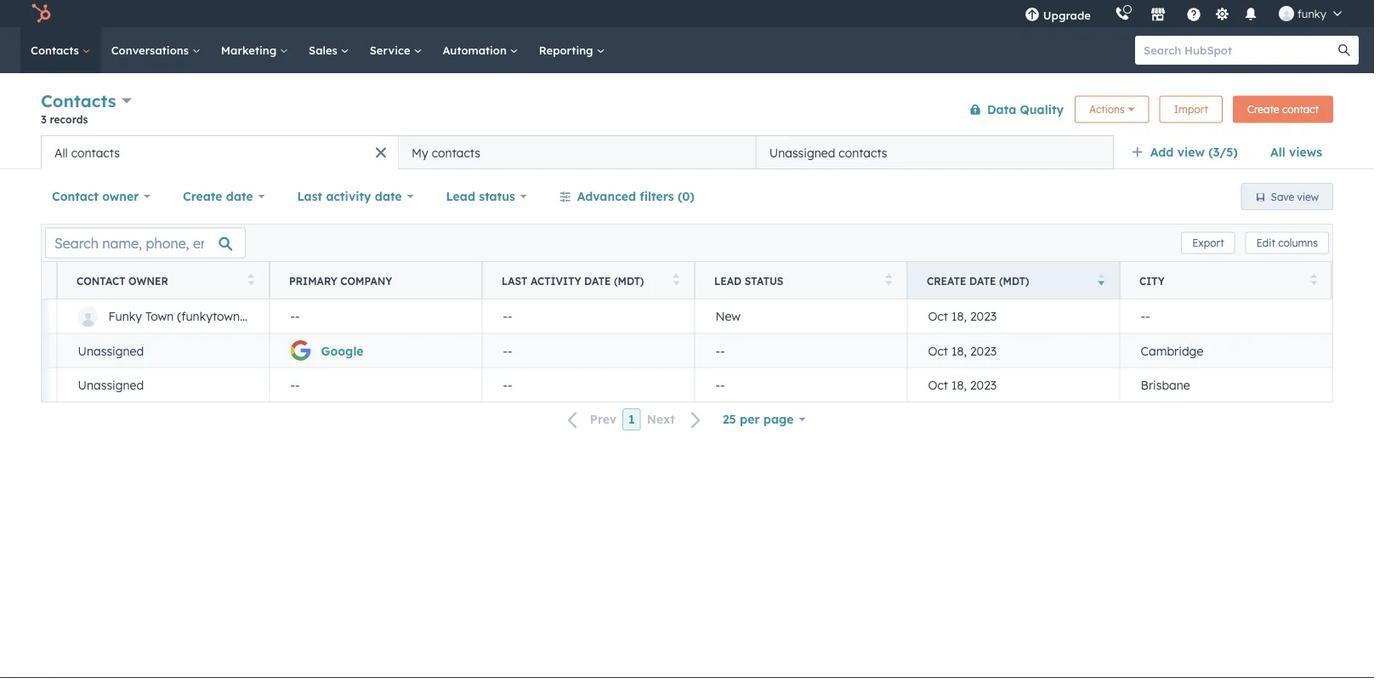 Task type: vqa. For each thing, say whether or not it's contained in the screenshot.
MARKETPLACES popup button
yes



Task type: locate. For each thing, give the bounding box(es) containing it.
2 contacts from the left
[[432, 145, 481, 160]]

0 horizontal spatial date
[[585, 274, 611, 287]]

my contacts
[[412, 145, 481, 160]]

contact owner button
[[41, 180, 162, 214]]

cambridge
[[1141, 343, 1204, 358]]

contacts
[[31, 43, 82, 57], [41, 90, 116, 111]]

next
[[647, 412, 675, 427]]

contact up funky
[[77, 274, 126, 287]]

data quality
[[988, 102, 1064, 117]]

1 unassigned button from the top
[[57, 333, 270, 368]]

(3/5)
[[1209, 145, 1239, 160]]

contacts up records
[[41, 90, 116, 111]]

2 oct 18, 2023 from the top
[[929, 343, 997, 358]]

lead for lead status
[[446, 189, 476, 204]]

1 vertical spatial view
[[1298, 190, 1319, 203]]

descending sort. press to sort ascending. element
[[1099, 274, 1105, 288]]

25 per page
[[723, 412, 794, 427]]

0 horizontal spatial lead
[[446, 189, 476, 204]]

25 per page button
[[712, 402, 817, 436]]

date
[[585, 274, 611, 287], [970, 274, 997, 287]]

1 vertical spatial oct 18, 2023
[[929, 343, 997, 358]]

0 horizontal spatial date
[[226, 189, 253, 204]]

1 horizontal spatial lead
[[715, 274, 742, 287]]

1 horizontal spatial press to sort. image
[[1311, 274, 1318, 285]]

2 oct from the top
[[929, 343, 949, 358]]

--
[[291, 309, 300, 324], [503, 309, 513, 324], [1141, 309, 1151, 324], [503, 343, 513, 358], [716, 343, 725, 358], [291, 377, 300, 392], [503, 377, 513, 392], [716, 377, 725, 392]]

date
[[226, 189, 253, 204], [375, 189, 402, 204]]

0 horizontal spatial press to sort. image
[[248, 274, 254, 285]]

view right add
[[1178, 145, 1205, 160]]

0 vertical spatial unassigned
[[770, 145, 836, 160]]

primary
[[289, 274, 338, 287]]

prev
[[590, 412, 617, 427]]

0 vertical spatial oct 18, 2023
[[929, 309, 997, 324]]

press to sort. image down the columns
[[1311, 274, 1318, 285]]

1 horizontal spatial press to sort. image
[[886, 274, 892, 285]]

new
[[716, 309, 741, 324]]

all inside button
[[54, 145, 68, 160]]

activity
[[326, 189, 371, 204]]

advanced filters (0)
[[577, 189, 695, 204]]

2 press to sort. image from the left
[[1311, 274, 1318, 285]]

press to sort. image left lead status
[[673, 274, 680, 285]]

2 date from the left
[[970, 274, 997, 287]]

next button
[[641, 408, 712, 431]]

lead up new
[[715, 274, 742, 287]]

press to sort. image for city
[[1311, 274, 1318, 285]]

0 vertical spatial create
[[1248, 103, 1280, 116]]

all for all contacts
[[54, 145, 68, 160]]

date inside create date popup button
[[226, 189, 253, 204]]

0 vertical spatial last
[[297, 189, 323, 204]]

contacts down the hubspot link
[[31, 43, 82, 57]]

create for create date (mdt)
[[927, 274, 967, 287]]

view inside button
[[1298, 190, 1319, 203]]

1 press to sort. image from the left
[[673, 274, 680, 285]]

1 vertical spatial lead
[[715, 274, 742, 287]]

18, for brisbane
[[952, 377, 967, 392]]

2 vertical spatial oct 18, 2023
[[929, 377, 997, 392]]

owner up town
[[129, 274, 168, 287]]

view right the save
[[1298, 190, 1319, 203]]

contact down all contacts
[[52, 189, 99, 204]]

all for all views
[[1271, 145, 1286, 160]]

save view button
[[1242, 183, 1334, 210]]

contact
[[1283, 103, 1319, 116]]

lead status button
[[435, 180, 538, 214]]

create date (mdt)
[[927, 274, 1030, 287]]

2 vertical spatial create
[[927, 274, 967, 287]]

create inside "button"
[[1248, 103, 1280, 116]]

reporting link
[[529, 27, 615, 73]]

funky
[[108, 309, 142, 324]]

status
[[745, 274, 784, 287]]

1 vertical spatial create
[[183, 189, 222, 204]]

add
[[1151, 145, 1174, 160]]

press to sort. image
[[248, 274, 254, 285], [886, 274, 892, 285]]

1 horizontal spatial view
[[1298, 190, 1319, 203]]

create contact button
[[1233, 96, 1334, 123]]

marketing link
[[211, 27, 299, 73]]

all
[[1271, 145, 1286, 160], [54, 145, 68, 160]]

18, for --
[[952, 309, 967, 324]]

2 press to sort. element from the left
[[673, 274, 680, 288]]

calling icon button
[[1108, 2, 1137, 25]]

2 press to sort. image from the left
[[886, 274, 892, 285]]

1 horizontal spatial (mdt)
[[1000, 274, 1030, 287]]

sales link
[[299, 27, 360, 73]]

1 vertical spatial contact
[[77, 274, 126, 287]]

owner inside popup button
[[102, 189, 139, 204]]

contact owner
[[52, 189, 139, 204], [77, 274, 168, 287]]

0 vertical spatial lead
[[446, 189, 476, 204]]

2 horizontal spatial contacts
[[839, 145, 888, 160]]

lead inside 'popup button'
[[446, 189, 476, 204]]

unassigned button
[[57, 333, 270, 368], [57, 368, 270, 402]]

contact owner down all contacts
[[52, 189, 139, 204]]

1 2023 from the top
[[971, 309, 997, 324]]

automation
[[443, 43, 510, 57]]

press to sort. image for owner
[[248, 274, 254, 285]]

menu
[[1013, 0, 1354, 27]]

last for last activity date
[[297, 189, 323, 204]]

brisbane button
[[1120, 368, 1333, 402]]

0 horizontal spatial all
[[54, 145, 68, 160]]

quality
[[1021, 102, 1064, 117]]

contacts
[[71, 145, 120, 160], [432, 145, 481, 160], [839, 145, 888, 160]]

3 contacts from the left
[[839, 145, 888, 160]]

service link
[[360, 27, 433, 73]]

search button
[[1331, 36, 1359, 65]]

0 vertical spatial contact
[[52, 189, 99, 204]]

0 vertical spatial contact owner
[[52, 189, 139, 204]]

0 horizontal spatial create
[[183, 189, 222, 204]]

0 vertical spatial owner
[[102, 189, 139, 204]]

lead
[[446, 189, 476, 204], [715, 274, 742, 287]]

0 vertical spatial contacts
[[31, 43, 82, 57]]

1 horizontal spatial date
[[375, 189, 402, 204]]

1 oct from the top
[[929, 309, 949, 324]]

press to sort. element for status
[[886, 274, 892, 288]]

2 all from the left
[[54, 145, 68, 160]]

0 vertical spatial oct
[[929, 309, 949, 324]]

all down 3 records
[[54, 145, 68, 160]]

automation link
[[433, 27, 529, 73]]

1 18, from the top
[[952, 309, 967, 324]]

oct
[[929, 309, 949, 324], [929, 343, 949, 358], [929, 377, 949, 392]]

last inside popup button
[[297, 189, 323, 204]]

4 press to sort. element from the left
[[1311, 274, 1318, 288]]

contacts button
[[41, 88, 132, 113]]

1 vertical spatial oct
[[929, 343, 949, 358]]

status
[[479, 189, 515, 204]]

3 records
[[41, 113, 88, 125]]

1 press to sort. element from the left
[[248, 274, 254, 288]]

1 (mdt) from the left
[[614, 274, 644, 287]]

1 vertical spatial contacts
[[41, 90, 116, 111]]

owner up search name, phone, email addresses, or company search field
[[102, 189, 139, 204]]

google
[[321, 343, 364, 358]]

create contact
[[1248, 103, 1319, 116]]

2 vertical spatial 2023
[[971, 377, 997, 392]]

preview
[[283, 321, 320, 334]]

date down all contacts button
[[226, 189, 253, 204]]

3 oct from the top
[[929, 377, 949, 392]]

1 horizontal spatial last
[[502, 274, 528, 287]]

-
[[291, 309, 295, 324], [295, 309, 300, 324], [503, 309, 508, 324], [508, 309, 513, 324], [1141, 309, 1146, 324], [1146, 309, 1151, 324], [503, 343, 508, 358], [508, 343, 513, 358], [716, 343, 721, 358], [721, 343, 725, 358], [291, 377, 295, 392], [295, 377, 300, 392], [503, 377, 508, 392], [508, 377, 513, 392], [716, 377, 721, 392], [721, 377, 725, 392]]

contact inside popup button
[[52, 189, 99, 204]]

oct 18, 2023
[[929, 309, 997, 324], [929, 343, 997, 358], [929, 377, 997, 392]]

sales
[[309, 43, 341, 57]]

press to sort. image for last activity date (mdt)
[[673, 274, 680, 285]]

1 vertical spatial last
[[502, 274, 528, 287]]

contact owner up funky
[[77, 274, 168, 287]]

1 vertical spatial owner
[[129, 274, 168, 287]]

create inside popup button
[[183, 189, 222, 204]]

press to sort. element
[[248, 274, 254, 288], [673, 274, 680, 288], [886, 274, 892, 288], [1311, 274, 1318, 288]]

2023
[[971, 309, 997, 324], [971, 343, 997, 358], [971, 377, 997, 392]]

0 horizontal spatial press to sort. image
[[673, 274, 680, 285]]

0 horizontal spatial (mdt)
[[614, 274, 644, 287]]

3 18, from the top
[[952, 377, 967, 392]]

1 press to sort. image from the left
[[248, 274, 254, 285]]

2 vertical spatial oct
[[929, 377, 949, 392]]

1 vertical spatial contact owner
[[77, 274, 168, 287]]

unassigned contacts button
[[756, 135, 1114, 169]]

create
[[1248, 103, 1280, 116], [183, 189, 222, 204], [927, 274, 967, 287]]

1 date from the left
[[226, 189, 253, 204]]

last for last activity date (mdt)
[[502, 274, 528, 287]]

create date button
[[172, 180, 276, 214]]

1 horizontal spatial date
[[970, 274, 997, 287]]

0 vertical spatial 18,
[[952, 309, 967, 324]]

new button
[[695, 299, 908, 333]]

date right activity
[[375, 189, 402, 204]]

city
[[1140, 274, 1165, 287]]

view for save
[[1298, 190, 1319, 203]]

3 oct 18, 2023 from the top
[[929, 377, 997, 392]]

last activity date
[[297, 189, 402, 204]]

3 press to sort. element from the left
[[886, 274, 892, 288]]

0 horizontal spatial view
[[1178, 145, 1205, 160]]

1 horizontal spatial contacts
[[432, 145, 481, 160]]

contacts inside button
[[839, 145, 888, 160]]

contact owner inside contact owner popup button
[[52, 189, 139, 204]]

data quality button
[[959, 92, 1065, 126]]

1 vertical spatial 18,
[[952, 343, 967, 358]]

help image
[[1187, 8, 1202, 23]]

all left views
[[1271, 145, 1286, 160]]

hubspot link
[[20, 3, 64, 24]]

press to sort. image
[[673, 274, 680, 285], [1311, 274, 1318, 285]]

oct for --
[[929, 309, 949, 324]]

0 vertical spatial 2023
[[971, 309, 997, 324]]

1 oct 18, 2023 from the top
[[929, 309, 997, 324]]

18,
[[952, 309, 967, 324], [952, 343, 967, 358], [952, 377, 967, 392]]

descending sort. press to sort ascending. image
[[1099, 274, 1105, 285]]

1 vertical spatial 2023
[[971, 343, 997, 358]]

2 unassigned button from the top
[[57, 368, 270, 402]]

notifications image
[[1244, 8, 1259, 23]]

my
[[412, 145, 429, 160]]

contacts for my contacts
[[432, 145, 481, 160]]

lead left status
[[446, 189, 476, 204]]

oct for brisbane
[[929, 377, 949, 392]]

0 horizontal spatial contacts
[[71, 145, 120, 160]]

1 horizontal spatial all
[[1271, 145, 1286, 160]]

last
[[297, 189, 323, 204], [502, 274, 528, 287]]

add view (3/5) button
[[1121, 135, 1260, 169]]

1 horizontal spatial create
[[927, 274, 967, 287]]

2 vertical spatial 18,
[[952, 377, 967, 392]]

marketplaces image
[[1151, 8, 1166, 23]]

3 2023 from the top
[[971, 377, 997, 392]]

last activity date button
[[286, 180, 425, 214]]

0 vertical spatial view
[[1178, 145, 1205, 160]]

2 (mdt) from the left
[[1000, 274, 1030, 287]]

(funkytownclown1@gmail.com)
[[177, 309, 352, 324]]

1 contacts from the left
[[71, 145, 120, 160]]

2 18, from the top
[[952, 343, 967, 358]]

1 all from the left
[[1271, 145, 1286, 160]]

view inside popup button
[[1178, 145, 1205, 160]]

2 date from the left
[[375, 189, 402, 204]]

contacts for all contacts
[[71, 145, 120, 160]]

0 horizontal spatial last
[[297, 189, 323, 204]]

2 horizontal spatial create
[[1248, 103, 1280, 116]]



Task type: describe. For each thing, give the bounding box(es) containing it.
save
[[1271, 190, 1295, 203]]

primary company
[[289, 274, 393, 287]]

cambridge button
[[1120, 333, 1333, 368]]

export
[[1193, 237, 1225, 249]]

all contacts button
[[41, 135, 399, 169]]

upgrade image
[[1025, 8, 1040, 23]]

unassigned inside button
[[770, 145, 836, 160]]

create for create date
[[183, 189, 222, 204]]

actions
[[1090, 103, 1125, 116]]

funky town image
[[1279, 6, 1295, 21]]

marketing
[[221, 43, 280, 57]]

reporting
[[539, 43, 597, 57]]

filters
[[640, 189, 674, 204]]

page
[[764, 412, 794, 427]]

1
[[629, 412, 635, 427]]

3
[[41, 113, 47, 125]]

marketplaces button
[[1141, 0, 1176, 27]]

edit columns button
[[1246, 232, 1330, 254]]

create for create contact
[[1248, 103, 1280, 116]]

help button
[[1180, 0, 1209, 27]]

all views link
[[1260, 135, 1334, 169]]

unassigned contacts
[[770, 145, 888, 160]]

brisbane
[[1141, 377, 1191, 392]]

hubspot image
[[31, 3, 51, 24]]

2 vertical spatial unassigned
[[78, 377, 144, 392]]

contacts inside popup button
[[41, 90, 116, 111]]

1 vertical spatial unassigned
[[78, 343, 144, 358]]

service
[[370, 43, 414, 57]]

edit columns
[[1257, 237, 1319, 249]]

search image
[[1339, 44, 1351, 56]]

actions button
[[1075, 96, 1150, 123]]

town
[[145, 309, 174, 324]]

data
[[988, 102, 1017, 117]]

date inside last activity date popup button
[[375, 189, 402, 204]]

2023 for brisbane
[[971, 377, 997, 392]]

lead status
[[715, 274, 784, 287]]

conversations link
[[101, 27, 211, 73]]

export button
[[1182, 232, 1236, 254]]

Search HubSpot search field
[[1136, 36, 1344, 65]]

all views
[[1271, 145, 1323, 160]]

oct 18, 2023 for brisbane
[[929, 377, 997, 392]]

import
[[1175, 103, 1209, 116]]

1 date from the left
[[585, 274, 611, 287]]

menu containing funky
[[1013, 0, 1354, 27]]

all contacts
[[54, 145, 120, 160]]

1 button
[[623, 408, 641, 430]]

calling icon image
[[1115, 7, 1131, 22]]

view for add
[[1178, 145, 1205, 160]]

press to sort. element for activity
[[673, 274, 680, 288]]

google link
[[321, 343, 364, 358]]

records
[[50, 113, 88, 125]]

25
[[723, 412, 737, 427]]

create date
[[183, 189, 253, 204]]

advanced
[[577, 189, 636, 204]]

contacts banner
[[41, 87, 1334, 135]]

activity
[[531, 274, 582, 287]]

add view (3/5)
[[1151, 145, 1239, 160]]

prev button
[[558, 408, 623, 431]]

preview button
[[272, 316, 331, 338]]

lead for lead status
[[715, 274, 742, 287]]

notifications button
[[1237, 0, 1266, 27]]

upgrade
[[1044, 8, 1091, 22]]

contacts link
[[20, 27, 101, 73]]

press to sort. element for owner
[[248, 274, 254, 288]]

press to sort. image for status
[[886, 274, 892, 285]]

settings image
[[1215, 7, 1230, 23]]

funky town (funkytownclown1@gmail.com)
[[108, 309, 352, 324]]

last activity date (mdt)
[[502, 274, 644, 287]]

columns
[[1279, 237, 1319, 249]]

save view
[[1271, 190, 1319, 203]]

2023 for --
[[971, 309, 997, 324]]

oct 18, 2023 for --
[[929, 309, 997, 324]]

2 2023 from the top
[[971, 343, 997, 358]]

settings link
[[1212, 5, 1233, 23]]

import button
[[1160, 96, 1223, 123]]

pagination navigation
[[558, 408, 712, 431]]

funky button
[[1269, 0, 1353, 27]]

primary company column header
[[270, 262, 483, 299]]

advanced filters (0) button
[[548, 180, 706, 214]]

funky town (funkytownclown1@gmail.com) button
[[57, 299, 352, 333]]

lead status
[[446, 189, 515, 204]]

Search name, phone, email addresses, or company search field
[[45, 228, 246, 258]]

views
[[1290, 145, 1323, 160]]

contacts for unassigned contacts
[[839, 145, 888, 160]]

funky
[[1298, 6, 1327, 20]]

my contacts button
[[399, 135, 756, 169]]

per
[[740, 412, 760, 427]]

(0)
[[678, 189, 695, 204]]

conversations
[[111, 43, 192, 57]]



